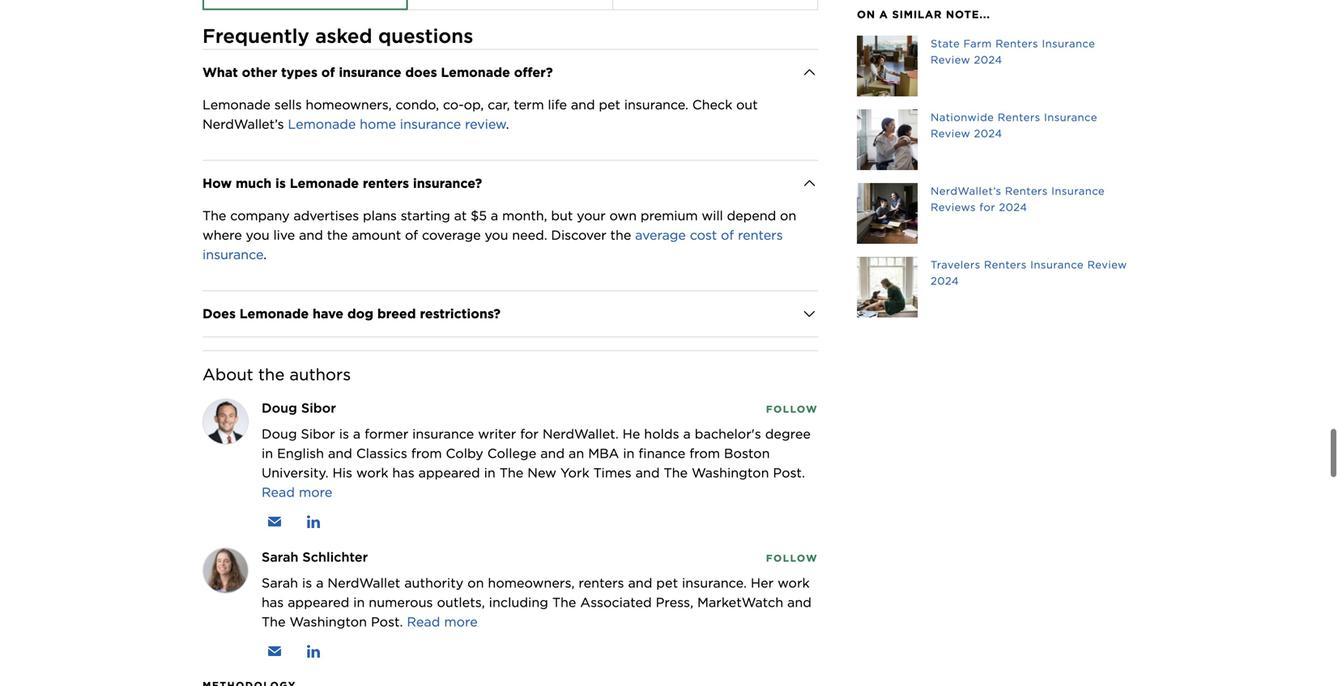 Task type: locate. For each thing, give the bounding box(es) containing it.
1 doug from the top
[[262, 400, 297, 416]]

1 horizontal spatial read
[[407, 614, 440, 630]]

has down 'sarah schlichter' link
[[262, 595, 284, 610]]

sibor inside doug sibor is a former insurance writer for nerdwallet. he holds a bachelor's degree in english and classics from colby college and an mba in finance from boston university. his work has appeared in the new york times and the washington post. read more
[[301, 426, 335, 442]]

new
[[528, 465, 557, 481]]

and inside lemonade sells homeowners, condo, co-op, car, term life and pet insurance. check out nerdwallet's
[[571, 97, 595, 112]]

nerdwallet's
[[203, 116, 284, 132], [931, 185, 1002, 197]]

work right her
[[778, 575, 810, 591]]

read more link down 'university.'
[[262, 484, 333, 500]]

2 doug from the top
[[262, 426, 297, 442]]

0 vertical spatial washington
[[692, 465, 769, 481]]

on right depend
[[780, 208, 797, 223]]

appeared down colby
[[419, 465, 480, 481]]

nationwide renters insurance review 2024
[[931, 111, 1098, 140]]

1 vertical spatial sarah
[[262, 575, 298, 591]]

1 follow from the top
[[766, 403, 818, 415]]

colby
[[446, 446, 484, 461]]

insurance for nerdwallet's renters insurance reviews for 2024
[[1052, 185, 1105, 197]]

0 horizontal spatial from
[[412, 446, 442, 461]]

her
[[751, 575, 774, 591]]

renters
[[363, 175, 409, 191], [738, 227, 783, 243], [579, 575, 624, 591]]

doug
[[262, 400, 297, 416], [262, 426, 297, 442]]

1 vertical spatial review
[[931, 127, 971, 140]]

0 horizontal spatial renters
[[363, 175, 409, 191]]

1 horizontal spatial .
[[506, 116, 509, 132]]

1 follow button from the top
[[766, 401, 818, 416]]

homeowners, up home
[[306, 97, 392, 112]]

in inside sarah is a nerdwallet authority on homeowners, renters and pet insurance. her work has appeared in numerous outlets, including the associated press, marketwatch and the washington post.
[[353, 595, 365, 610]]

0 horizontal spatial is
[[276, 175, 286, 191]]

0 vertical spatial review
[[931, 53, 971, 66]]

0 horizontal spatial read more link
[[262, 484, 333, 500]]

insurance up colby
[[413, 426, 474, 442]]

2024 down farm
[[974, 53, 1003, 66]]

on a similar note...
[[857, 8, 991, 21]]

follow up degree
[[766, 403, 818, 415]]

doug inside doug sibor is a former insurance writer for nerdwallet. he holds a bachelor's degree in english and classics from colby college and an mba in finance from boston university. his work has appeared in the new york times and the washington post. read more
[[262, 426, 297, 442]]

outlets,
[[437, 595, 485, 610]]

coverage
[[422, 227, 481, 243]]

lemonade
[[441, 64, 510, 80], [203, 97, 271, 112], [288, 116, 356, 132], [290, 175, 359, 191], [240, 306, 309, 322]]

. down 'car,'
[[506, 116, 509, 132]]

1 horizontal spatial homeowners,
[[488, 575, 575, 591]]

1 vertical spatial read
[[407, 614, 440, 630]]

1 horizontal spatial post.
[[773, 465, 805, 481]]

plans
[[363, 208, 397, 223]]

0 horizontal spatial nerdwallet's
[[203, 116, 284, 132]]

of down starting
[[405, 227, 418, 243]]

insurance inside doug sibor is a former insurance writer for nerdwallet. he holds a bachelor's degree in english and classics from colby college and an mba in finance from boston university. his work has appeared in the new york times and the washington post. read more
[[413, 426, 474, 442]]

in left the english
[[262, 446, 273, 461]]

reviews
[[931, 201, 976, 214]]

appeared down 'sarah schlichter' link
[[288, 595, 350, 610]]

an
[[569, 446, 585, 461]]

renters up associated
[[579, 575, 624, 591]]

2 vertical spatial review
[[1088, 259, 1128, 271]]

lemonade home insurance review link
[[288, 116, 506, 132]]

washington inside sarah is a nerdwallet authority on homeowners, renters and pet insurance. her work has appeared in numerous outlets, including the associated press, marketwatch and the washington post.
[[290, 614, 367, 630]]

follow button up her
[[766, 550, 818, 565]]

has
[[393, 465, 415, 481], [262, 595, 284, 610]]

insurance inside nationwide renters insurance review 2024
[[1045, 111, 1098, 124]]

sarah left the schlichter
[[262, 549, 299, 565]]

1 vertical spatial sibor
[[301, 426, 335, 442]]

0 vertical spatial .
[[506, 116, 509, 132]]

work down classics
[[356, 465, 389, 481]]

travelers renters insurance review 2024 link
[[857, 257, 1136, 318]]

is up the his
[[339, 426, 349, 442]]

0 vertical spatial homeowners,
[[306, 97, 392, 112]]

the
[[203, 208, 226, 223], [500, 465, 524, 481], [664, 465, 688, 481], [553, 595, 577, 610], [262, 614, 286, 630]]

1 vertical spatial homeowners,
[[488, 575, 575, 591]]

renters inside sarah is a nerdwallet authority on homeowners, renters and pet insurance. her work has appeared in numerous outlets, including the associated press, marketwatch and the washington post.
[[579, 575, 624, 591]]

lemonade inside lemonade sells homeowners, condo, co-op, car, term life and pet insurance. check out nerdwallet's
[[203, 97, 271, 112]]

the down finance
[[664, 465, 688, 481]]

where
[[203, 227, 242, 243]]

in down nerdwallet
[[353, 595, 365, 610]]

2 vertical spatial is
[[302, 575, 312, 591]]

review
[[931, 53, 971, 66], [931, 127, 971, 140], [1088, 259, 1128, 271]]

follow button up degree
[[766, 401, 818, 416]]

is inside doug sibor is a former insurance writer for nerdwallet. he holds a bachelor's degree in english and classics from colby college and an mba in finance from boston university. his work has appeared in the new york times and the washington post. read more
[[339, 426, 349, 442]]

sibor up the english
[[301, 426, 335, 442]]

insurance.
[[625, 97, 689, 112], [682, 575, 747, 591]]

1 vertical spatial appeared
[[288, 595, 350, 610]]

the up where
[[203, 208, 226, 223]]

holds
[[644, 426, 680, 442]]

washington down boston
[[692, 465, 769, 481]]

1 horizontal spatial you
[[485, 227, 509, 243]]

1 vertical spatial for
[[520, 426, 539, 442]]

post. down degree
[[773, 465, 805, 481]]

renters right travelers on the right top of page
[[985, 259, 1027, 271]]

work inside sarah is a nerdwallet authority on homeowners, renters and pet insurance. her work has appeared in numerous outlets, including the associated press, marketwatch and the washington post.
[[778, 575, 810, 591]]

is
[[276, 175, 286, 191], [339, 426, 349, 442], [302, 575, 312, 591]]

renters down state farm renters insurance review 2024 link
[[998, 111, 1041, 124]]

and up the his
[[328, 446, 352, 461]]

2024 inside the nerdwallet's renters insurance reviews for 2024
[[1000, 201, 1028, 214]]

0 horizontal spatial has
[[262, 595, 284, 610]]

a down 'sarah schlichter' link
[[316, 575, 324, 591]]

read more link down outlets,
[[407, 614, 478, 630]]

renters for nationwide
[[998, 111, 1041, 124]]

insurance. inside sarah is a nerdwallet authority on homeowners, renters and pet insurance. her work has appeared in numerous outlets, including the associated press, marketwatch and the washington post.
[[682, 575, 747, 591]]

offer?
[[514, 64, 553, 80]]

homeowners, inside lemonade sells homeowners, condo, co-op, car, term life and pet insurance. check out nerdwallet's
[[306, 97, 392, 112]]

doug sibor image
[[203, 399, 248, 444]]

of right types
[[322, 64, 335, 80]]

renters inside the nerdwallet's renters insurance reviews for 2024
[[1006, 185, 1048, 197]]

schlichter
[[303, 549, 368, 565]]

1 horizontal spatial work
[[778, 575, 810, 591]]

2024 down the nationwide
[[974, 127, 1003, 140]]

0 vertical spatial for
[[980, 201, 996, 214]]

the up doug sibor link
[[258, 365, 285, 384]]

insurance inside travelers renters insurance review 2024
[[1031, 259, 1084, 271]]

a right the holds
[[684, 426, 691, 442]]

1 vertical spatial insurance.
[[682, 575, 747, 591]]

insurance. left the check
[[625, 97, 689, 112]]

including
[[489, 595, 549, 610]]

pet right life
[[599, 97, 621, 112]]

sarah for sarah schlichter
[[262, 549, 299, 565]]

0 vertical spatial doug
[[262, 400, 297, 416]]

2 horizontal spatial the
[[611, 227, 632, 243]]

0 vertical spatial read more link
[[262, 484, 333, 500]]

bachelor's
[[695, 426, 762, 442]]

1 vertical spatial pet
[[657, 575, 678, 591]]

follow
[[766, 403, 818, 415], [766, 553, 818, 564]]

renters down depend
[[738, 227, 783, 243]]

and down advertises
[[299, 227, 323, 243]]

a inside sarah is a nerdwallet authority on homeowners, renters and pet insurance. her work has appeared in numerous outlets, including the associated press, marketwatch and the washington post.
[[316, 575, 324, 591]]

2 follow from the top
[[766, 553, 818, 564]]

2 sibor from the top
[[301, 426, 335, 442]]

and right the marketwatch
[[788, 595, 812, 610]]

sibor down authors
[[301, 400, 336, 416]]

1 vertical spatial doug
[[262, 426, 297, 442]]

premium
[[641, 208, 698, 223]]

2 vertical spatial renters
[[579, 575, 624, 591]]

is inside how much is lemonade renters insurance? dropdown button
[[276, 175, 286, 191]]

0 horizontal spatial washington
[[290, 614, 367, 630]]

appeared
[[419, 465, 480, 481], [288, 595, 350, 610]]

for
[[980, 201, 996, 214], [520, 426, 539, 442]]

lemonade down what
[[203, 97, 271, 112]]

out
[[737, 97, 758, 112]]

read down 'university.'
[[262, 484, 295, 500]]

0 horizontal spatial for
[[520, 426, 539, 442]]

the down advertises
[[327, 227, 348, 243]]

doug up the english
[[262, 426, 297, 442]]

0 horizontal spatial post.
[[371, 614, 403, 630]]

2 horizontal spatial of
[[721, 227, 734, 243]]

1 horizontal spatial from
[[690, 446, 720, 461]]

of
[[322, 64, 335, 80], [405, 227, 418, 243], [721, 227, 734, 243]]

insurance down asked
[[339, 64, 402, 80]]

month,
[[502, 208, 547, 223]]

0 horizontal spatial work
[[356, 465, 389, 481]]

2 sarah from the top
[[262, 575, 298, 591]]

renters
[[996, 37, 1039, 50], [998, 111, 1041, 124], [1006, 185, 1048, 197], [985, 259, 1027, 271]]

nerdwallet's down "sells"
[[203, 116, 284, 132]]

average cost of renters insurance link
[[203, 227, 787, 262]]

appeared inside doug sibor is a former insurance writer for nerdwallet. he holds a bachelor's degree in english and classics from colby college and an mba in finance from boston university. his work has appeared in the new york times and the washington post. read more
[[419, 465, 480, 481]]

sarah inside sarah is a nerdwallet authority on homeowners, renters and pet insurance. her work has appeared in numerous outlets, including the associated press, marketwatch and the washington post.
[[262, 575, 298, 591]]

read more link for schlichter
[[407, 614, 478, 630]]

0 vertical spatial is
[[276, 175, 286, 191]]

for up college
[[520, 426, 539, 442]]

1 vertical spatial follow button
[[766, 550, 818, 565]]

washington down nerdwallet
[[290, 614, 367, 630]]

0 horizontal spatial you
[[246, 227, 270, 243]]

on up outlets,
[[468, 575, 484, 591]]

for right reviews
[[980, 201, 996, 214]]

classics
[[356, 446, 408, 461]]

1 vertical spatial follow
[[766, 553, 818, 564]]

in down college
[[484, 465, 496, 481]]

1 horizontal spatial renters
[[579, 575, 624, 591]]

0 vertical spatial follow button
[[766, 401, 818, 416]]

follow button
[[766, 401, 818, 416], [766, 550, 818, 565]]

the
[[327, 227, 348, 243], [611, 227, 632, 243], [258, 365, 285, 384]]

0 vertical spatial has
[[393, 465, 415, 481]]

breed
[[378, 306, 416, 322]]

of inside average cost of renters insurance
[[721, 227, 734, 243]]

0 vertical spatial post.
[[773, 465, 805, 481]]

renters inside nationwide renters insurance review 2024
[[998, 111, 1041, 124]]

insurance down where
[[203, 247, 264, 262]]

doug for doug sibor is a former insurance writer for nerdwallet. he holds a bachelor's degree in english and classics from colby college and an mba in finance from boston university. his work has appeared in the new york times and the washington post. read more
[[262, 426, 297, 442]]

1 vertical spatial has
[[262, 595, 284, 610]]

lemonade up op,
[[441, 64, 510, 80]]

0 vertical spatial sibor
[[301, 400, 336, 416]]

0 horizontal spatial of
[[322, 64, 335, 80]]

does
[[405, 64, 437, 80]]

sarah down sarah schlichter in the left of the page
[[262, 575, 298, 591]]

and right life
[[571, 97, 595, 112]]

term
[[514, 97, 544, 112]]

1 horizontal spatial pet
[[657, 575, 678, 591]]

1 horizontal spatial appeared
[[419, 465, 480, 481]]

review for nationwide renters insurance review 2024
[[931, 127, 971, 140]]

the down 'sarah schlichter' link
[[262, 614, 286, 630]]

sarah
[[262, 549, 299, 565], [262, 575, 298, 591]]

1 horizontal spatial for
[[980, 201, 996, 214]]

frequently
[[203, 24, 309, 48]]

about
[[203, 365, 253, 384]]

pet
[[599, 97, 621, 112], [657, 575, 678, 591]]

review inside nationwide renters insurance review 2024
[[931, 127, 971, 140]]

renters inside average cost of renters insurance
[[738, 227, 783, 243]]

0 horizontal spatial .
[[264, 247, 267, 262]]

1 sibor from the top
[[301, 400, 336, 416]]

0 horizontal spatial read
[[262, 484, 295, 500]]

read down numerous
[[407, 614, 440, 630]]

pet up press,
[[657, 575, 678, 591]]

follow up her
[[766, 553, 818, 564]]

1 vertical spatial renters
[[738, 227, 783, 243]]

read more link
[[262, 484, 333, 500], [407, 614, 478, 630]]

1 vertical spatial is
[[339, 426, 349, 442]]

sibor for doug sibor
[[301, 400, 336, 416]]

1 horizontal spatial more
[[444, 614, 478, 630]]

1 vertical spatial washington
[[290, 614, 367, 630]]

nerdwallet's inside lemonade sells homeowners, condo, co-op, car, term life and pet insurance. check out nerdwallet's
[[203, 116, 284, 132]]

0 vertical spatial pet
[[599, 97, 621, 112]]

0 vertical spatial appeared
[[419, 465, 480, 481]]

the down own
[[611, 227, 632, 243]]

is inside sarah is a nerdwallet authority on homeowners, renters and pet insurance. her work has appeared in numerous outlets, including the associated press, marketwatch and the washington post.
[[302, 575, 312, 591]]

renters right farm
[[996, 37, 1039, 50]]

1 vertical spatial read more link
[[407, 614, 478, 630]]

the company advertises plans starting at $5 a month, but your own premium will depend on where you live and the amount of coverage you need. discover the
[[203, 208, 801, 243]]

from left colby
[[412, 446, 442, 461]]

0 vertical spatial on
[[780, 208, 797, 223]]

travelers renters insurance review 2024
[[931, 259, 1128, 287]]

check
[[693, 97, 733, 112]]

types
[[281, 64, 318, 80]]

1 horizontal spatial nerdwallet's
[[931, 185, 1002, 197]]

is for lemonade
[[276, 175, 286, 191]]

1 horizontal spatial has
[[393, 465, 415, 481]]

2024 down travelers on the right top of page
[[931, 275, 960, 287]]

and down finance
[[636, 465, 660, 481]]

is right much on the left of page
[[276, 175, 286, 191]]

read inside doug sibor is a former insurance writer for nerdwallet. he holds a bachelor's degree in english and classics from colby college and an mba in finance from boston university. his work has appeared in the new york times and the washington post. read more
[[262, 484, 295, 500]]

post. inside doug sibor is a former insurance writer for nerdwallet. he holds a bachelor's degree in english and classics from colby college and an mba in finance from boston university. his work has appeared in the new york times and the washington post. read more
[[773, 465, 805, 481]]

0 horizontal spatial appeared
[[288, 595, 350, 610]]

renters up plans on the left
[[363, 175, 409, 191]]

0 vertical spatial insurance.
[[625, 97, 689, 112]]

renters inside dropdown button
[[363, 175, 409, 191]]

1 horizontal spatial washington
[[692, 465, 769, 481]]

and up the new
[[541, 446, 565, 461]]

is down 'sarah schlichter' link
[[302, 575, 312, 591]]

the inside the company advertises plans starting at $5 a month, but your own premium will depend on where you live and the amount of coverage you need. discover the
[[203, 208, 226, 223]]

0 horizontal spatial the
[[258, 365, 285, 384]]

more
[[299, 484, 333, 500], [444, 614, 478, 630]]

0 vertical spatial more
[[299, 484, 333, 500]]

insurance. up the marketwatch
[[682, 575, 747, 591]]

2024
[[974, 53, 1003, 66], [974, 127, 1003, 140], [1000, 201, 1028, 214], [931, 275, 960, 287]]

from down bachelor's
[[690, 446, 720, 461]]

1 horizontal spatial is
[[302, 575, 312, 591]]

nerdwallet's up reviews
[[931, 185, 1002, 197]]

0 vertical spatial read
[[262, 484, 295, 500]]

0 vertical spatial nerdwallet's
[[203, 116, 284, 132]]

1 vertical spatial on
[[468, 575, 484, 591]]

2024 inside nationwide renters insurance review 2024
[[974, 127, 1003, 140]]

1 vertical spatial work
[[778, 575, 810, 591]]

homeowners, up including
[[488, 575, 575, 591]]

more down outlets,
[[444, 614, 478, 630]]

renters inside travelers renters insurance review 2024
[[985, 259, 1027, 271]]

. down the company at left top
[[264, 247, 267, 262]]

on
[[780, 208, 797, 223], [468, 575, 484, 591]]

sarah schlichter image
[[203, 548, 248, 593]]

2024 right reviews
[[1000, 201, 1028, 214]]

a right "$5"
[[491, 208, 499, 223]]

0 horizontal spatial on
[[468, 575, 484, 591]]

renters down nationwide renters insurance review 2024 link in the right top of the page
[[1006, 185, 1048, 197]]

you down the company at left top
[[246, 227, 270, 243]]

0 vertical spatial work
[[356, 465, 389, 481]]

1 you from the left
[[246, 227, 270, 243]]

you down "$5"
[[485, 227, 509, 243]]

1 vertical spatial post.
[[371, 614, 403, 630]]

0 vertical spatial sarah
[[262, 549, 299, 565]]

0 vertical spatial follow
[[766, 403, 818, 415]]

follow button for doug sibor is a former insurance writer for nerdwallet. he holds a bachelor's degree in english and classics from colby college and an mba in finance from boston university. his work has appeared in the new york times and the washington post.
[[766, 401, 818, 416]]

does lemonade have dog breed restrictions? button
[[203, 291, 818, 337]]

has down classics
[[393, 465, 415, 481]]

of right cost
[[721, 227, 734, 243]]

doug down about the authors
[[262, 400, 297, 416]]

1 horizontal spatial on
[[780, 208, 797, 223]]

0 horizontal spatial pet
[[599, 97, 621, 112]]

need.
[[512, 227, 548, 243]]

2 follow button from the top
[[766, 550, 818, 565]]

in down he
[[623, 446, 635, 461]]

0 horizontal spatial homeowners,
[[306, 97, 392, 112]]

on inside the company advertises plans starting at $5 a month, but your own premium will depend on where you live and the amount of coverage you need. discover the
[[780, 208, 797, 223]]

insurance inside state farm renters insurance review 2024
[[1042, 37, 1096, 50]]

insurance inside the nerdwallet's renters insurance reviews for 2024
[[1052, 185, 1105, 197]]

doug sibor link
[[262, 400, 336, 416]]

homeowners,
[[306, 97, 392, 112], [488, 575, 575, 591]]

post. down numerous
[[371, 614, 403, 630]]

1 sarah from the top
[[262, 549, 299, 565]]

insurance inside the what other types of insurance does lemonade offer? dropdown button
[[339, 64, 402, 80]]

insurance for travelers renters insurance review 2024
[[1031, 259, 1084, 271]]

lemonade up advertises
[[290, 175, 359, 191]]

insurance
[[1042, 37, 1096, 50], [1045, 111, 1098, 124], [1052, 185, 1105, 197], [1031, 259, 1084, 271]]

1 horizontal spatial of
[[405, 227, 418, 243]]

2 horizontal spatial renters
[[738, 227, 783, 243]]

doug for doug sibor
[[262, 400, 297, 416]]

follow for doug sibor is a former insurance writer for nerdwallet. he holds a bachelor's degree in english and classics from colby college and an mba in finance from boston university. his work has appeared in the new york times and the washington post.
[[766, 403, 818, 415]]

review inside travelers renters insurance review 2024
[[1088, 259, 1128, 271]]

insurance
[[339, 64, 402, 80], [400, 116, 461, 132], [203, 247, 264, 262], [413, 426, 474, 442]]

1 vertical spatial nerdwallet's
[[931, 185, 1002, 197]]

0 vertical spatial renters
[[363, 175, 409, 191]]

0 horizontal spatial more
[[299, 484, 333, 500]]

2 horizontal spatial is
[[339, 426, 349, 442]]

nerdwallet's renters insurance reviews for 2024 link
[[857, 183, 1136, 244]]

1 horizontal spatial read more link
[[407, 614, 478, 630]]

more down 'university.'
[[299, 484, 333, 500]]



Task type: describe. For each thing, give the bounding box(es) containing it.
other
[[242, 64, 277, 80]]

asked
[[315, 24, 373, 48]]

average
[[635, 227, 686, 243]]

insurance?
[[413, 175, 482, 191]]

amount
[[352, 227, 401, 243]]

$5
[[471, 208, 487, 223]]

frequently asked questions
[[203, 24, 474, 48]]

of inside dropdown button
[[322, 64, 335, 80]]

company
[[230, 208, 290, 223]]

follow button for sarah is a nerdwallet authority on homeowners, renters and pet insurance. her work has appeared in numerous outlets, including the associated press, marketwatch and the washington post.
[[766, 550, 818, 565]]

farm
[[964, 37, 992, 50]]

review for travelers renters insurance review 2024
[[1088, 259, 1128, 271]]

boston
[[724, 446, 770, 461]]

much
[[236, 175, 272, 191]]

has inside sarah is a nerdwallet authority on homeowners, renters and pet insurance. her work has appeared in numerous outlets, including the associated press, marketwatch and the washington post.
[[262, 595, 284, 610]]

review inside state farm renters insurance review 2024
[[931, 53, 971, 66]]

state farm renters insurance review 2024 link
[[857, 36, 1136, 96]]

on inside sarah is a nerdwallet authority on homeowners, renters and pet insurance. her work has appeared in numerous outlets, including the associated press, marketwatch and the washington post.
[[468, 575, 484, 591]]

work inside doug sibor is a former insurance writer for nerdwallet. he holds a bachelor's degree in english and classics from colby college and an mba in finance from boston university. his work has appeared in the new york times and the washington post. read more
[[356, 465, 389, 481]]

review
[[465, 116, 506, 132]]

but
[[551, 208, 573, 223]]

1 vertical spatial more
[[444, 614, 478, 630]]

is for a
[[339, 426, 349, 442]]

renters inside state farm renters insurance review 2024
[[996, 37, 1039, 50]]

what other types of insurance does lemonade offer?
[[203, 64, 553, 80]]

appeared inside sarah is a nerdwallet authority on homeowners, renters and pet insurance. her work has appeared in numerous outlets, including the associated press, marketwatch and the washington post.
[[288, 595, 350, 610]]

college
[[488, 446, 537, 461]]

english
[[277, 446, 324, 461]]

1 vertical spatial .
[[264, 247, 267, 262]]

about the authors element
[[203, 350, 818, 664]]

car,
[[488, 97, 510, 112]]

life
[[548, 97, 567, 112]]

lemonade sells homeowners, condo, co-op, car, term life and pet insurance. check out nerdwallet's
[[203, 97, 762, 132]]

insurance down condo,
[[400, 116, 461, 132]]

for inside the nerdwallet's renters insurance reviews for 2024
[[980, 201, 996, 214]]

sarah for sarah is a nerdwallet authority on homeowners, renters and pet insurance. her work has appeared in numerous outlets, including the associated press, marketwatch and the washington post.
[[262, 575, 298, 591]]

more inside doug sibor is a former insurance writer for nerdwallet. he holds a bachelor's degree in english and classics from colby college and an mba in finance from boston university. his work has appeared in the new york times and the washington post. read more
[[299, 484, 333, 500]]

has inside doug sibor is a former insurance writer for nerdwallet. he holds a bachelor's degree in english and classics from colby college and an mba in finance from boston university. his work has appeared in the new york times and the washington post. read more
[[393, 465, 415, 481]]

nationwide renters insurance review 2024 link
[[857, 109, 1136, 170]]

1 from from the left
[[412, 446, 442, 461]]

own
[[610, 208, 637, 223]]

insurance inside average cost of renters insurance
[[203, 247, 264, 262]]

authority
[[405, 575, 464, 591]]

and inside the company advertises plans starting at $5 a month, but your own premium will depend on where you live and the amount of coverage you need. discover the
[[299, 227, 323, 243]]

how much is lemonade renters insurance?
[[203, 175, 482, 191]]

read more link for sibor
[[262, 484, 333, 500]]

lemonade home insurance review .
[[288, 116, 509, 132]]

your
[[577, 208, 606, 223]]

does lemonade have dog breed restrictions?
[[203, 306, 501, 322]]

starting
[[401, 208, 450, 223]]

2024 inside travelers renters insurance review 2024
[[931, 275, 960, 287]]

insurance. inside lemonade sells homeowners, condo, co-op, car, term life and pet insurance. check out nerdwallet's
[[625, 97, 689, 112]]

pet inside sarah is a nerdwallet authority on homeowners, renters and pet insurance. her work has appeared in numerous outlets, including the associated press, marketwatch and the washington post.
[[657, 575, 678, 591]]

1 horizontal spatial the
[[327, 227, 348, 243]]

co-
[[443, 97, 464, 112]]

the right including
[[553, 595, 577, 610]]

his
[[333, 465, 353, 481]]

nerdwallet.
[[543, 426, 619, 442]]

york
[[561, 465, 590, 481]]

sells
[[274, 97, 302, 112]]

2024 inside state farm renters insurance review 2024
[[974, 53, 1003, 66]]

2 you from the left
[[485, 227, 509, 243]]

sarah schlichter
[[262, 549, 368, 565]]

degree
[[766, 426, 811, 442]]

follow for sarah is a nerdwallet authority on homeowners, renters and pet insurance. her work has appeared in numerous outlets, including the associated press, marketwatch and the washington post.
[[766, 553, 818, 564]]

does
[[203, 306, 236, 322]]

numerous
[[369, 595, 433, 610]]

times
[[594, 465, 632, 481]]

doug sibor is a former insurance writer for nerdwallet. he holds a bachelor's degree in english and classics from colby college and an mba in finance from boston university. his work has appeared in the new york times and the washington post. read more
[[262, 426, 811, 500]]

he
[[623, 426, 641, 442]]

state farm renters insurance review 2024
[[931, 37, 1096, 66]]

lemonade down "sells"
[[288, 116, 356, 132]]

homeowners, inside sarah is a nerdwallet authority on homeowners, renters and pet insurance. her work has appeared in numerous outlets, including the associated press, marketwatch and the washington post.
[[488, 575, 575, 591]]

live
[[273, 227, 295, 243]]

writer
[[478, 426, 516, 442]]

press,
[[656, 595, 694, 610]]

a left former
[[353, 426, 361, 442]]

how
[[203, 175, 232, 191]]

renters for nerdwallet's
[[1006, 185, 1048, 197]]

a right on
[[880, 8, 889, 21]]

lemonade left have
[[240, 306, 309, 322]]

dog
[[348, 306, 374, 322]]

the down college
[[500, 465, 524, 481]]

and up associated
[[628, 575, 653, 591]]

sibor for doug sibor is a former insurance writer for nerdwallet. he holds a bachelor's degree in english and classics from colby college and an mba in finance from boston university. his work has appeared in the new york times and the washington post. read more
[[301, 426, 335, 442]]

have
[[313, 306, 344, 322]]

restrictions?
[[420, 306, 501, 322]]

sarah is a nerdwallet authority on homeowners, renters and pet insurance. her work has appeared in numerous outlets, including the associated press, marketwatch and the washington post.
[[262, 575, 812, 630]]

average cost of renters insurance
[[203, 227, 787, 262]]

state
[[931, 37, 960, 50]]

home
[[360, 116, 396, 132]]

similar
[[893, 8, 943, 21]]

marketwatch
[[698, 595, 784, 610]]

mba
[[588, 446, 619, 461]]

authors
[[290, 365, 351, 384]]

former
[[365, 426, 409, 442]]

travelers
[[931, 259, 981, 271]]

finance
[[639, 446, 686, 461]]

washington inside doug sibor is a former insurance writer for nerdwallet. he holds a bachelor's degree in english and classics from colby college and an mba in finance from boston university. his work has appeared in the new york times and the washington post. read more
[[692, 465, 769, 481]]

nerdwallet
[[328, 575, 401, 591]]

at
[[454, 208, 467, 223]]

cost
[[690, 227, 717, 243]]

will
[[702, 208, 723, 223]]

doug sibor
[[262, 400, 336, 416]]

insurance for nationwide renters insurance review 2024
[[1045, 111, 1098, 124]]

read more
[[407, 614, 478, 630]]

for inside doug sibor is a former insurance writer for nerdwallet. he holds a bachelor's degree in english and classics from colby college and an mba in finance from boston university. his work has appeared in the new york times and the washington post. read more
[[520, 426, 539, 442]]

about the authors
[[203, 365, 351, 384]]

2 from from the left
[[690, 446, 720, 461]]

note...
[[946, 8, 991, 21]]

discover
[[551, 227, 607, 243]]

of inside the company advertises plans starting at $5 a month, but your own premium will depend on where you live and the amount of coverage you need. discover the
[[405, 227, 418, 243]]

sarah schlichter link
[[262, 549, 368, 565]]

renters for travelers
[[985, 259, 1027, 271]]

a inside the company advertises plans starting at $5 a month, but your own premium will depend on where you live and the amount of coverage you need. discover the
[[491, 208, 499, 223]]

questions
[[378, 24, 474, 48]]

depend
[[727, 208, 777, 223]]

nerdwallet's renters insurance reviews for 2024
[[931, 185, 1105, 214]]

condo,
[[396, 97, 439, 112]]

nerdwallet's inside the nerdwallet's renters insurance reviews for 2024
[[931, 185, 1002, 197]]

post. inside sarah is a nerdwallet authority on homeowners, renters and pet insurance. her work has appeared in numerous outlets, including the associated press, marketwatch and the washington post.
[[371, 614, 403, 630]]

what
[[203, 64, 238, 80]]

what other types of insurance does lemonade offer? button
[[203, 50, 818, 95]]

on
[[857, 8, 876, 21]]

university.
[[262, 465, 329, 481]]

pet inside lemonade sells homeowners, condo, co-op, car, term life and pet insurance. check out nerdwallet's
[[599, 97, 621, 112]]



Task type: vqa. For each thing, say whether or not it's contained in the screenshot.
the transfer inside the FOR A REASONABLE FEE YOU'LL EARN RICH, FLEXIBLE REWARDS IN MANY CATEGORIES, WITH MULTIPLE TRANSFER PARTNER OPTIONS, AN ANNUAL HOTEL CREDIT, ANNIVERSARY POINTS AND A BIG SIGN-UP BONUS.
no



